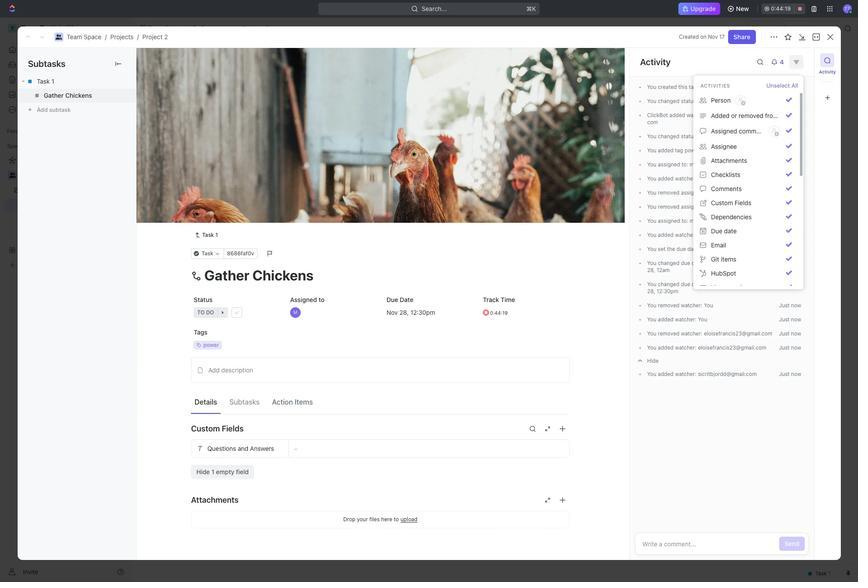 Task type: locate. For each thing, give the bounding box(es) containing it.
attachments up checklists on the right top
[[711, 157, 747, 164]]

added watcher:
[[668, 112, 709, 118]]

0 vertical spatial to do
[[729, 98, 745, 104]]

fields down comments button
[[735, 199, 752, 206]]

hide inside task sidebar content section
[[647, 358, 659, 364]]

custom down comments
[[711, 199, 733, 206]]

1 to: from the top
[[682, 161, 688, 168]]

table
[[267, 81, 283, 89]]

list inside button
[[711, 284, 721, 291]]

1 horizontal spatial share
[[752, 24, 769, 32]]

1 vertical spatial 6
[[785, 232, 788, 238]]

1 6 mins from the top
[[785, 218, 801, 224]]

2 56 mins from the top
[[781, 98, 801, 104]]

2 vertical spatial add task button
[[173, 182, 207, 193]]

space up home link
[[84, 33, 101, 41]]

due inside button
[[711, 227, 723, 235]]

0 horizontal spatial list
[[198, 81, 208, 89]]

6 mins for you added watcher: mariaaawilliams@gmail.com
[[785, 232, 801, 238]]

1 just from the top
[[779, 302, 790, 309]]

space right user group image at the left top
[[165, 24, 183, 32]]

4 just from the top
[[779, 344, 790, 351]]

1 6 from the top
[[785, 218, 788, 224]]

1 vertical spatial due
[[681, 260, 690, 266]]

just now
[[779, 302, 801, 309], [779, 316, 801, 323], [779, 330, 801, 337], [779, 344, 801, 351], [779, 371, 801, 377]]

new button
[[724, 2, 754, 16]]

1 horizontal spatial projects
[[201, 24, 224, 32]]

0 vertical spatial do
[[738, 98, 745, 104]]

activity
[[640, 57, 671, 67], [819, 69, 836, 74]]

0 vertical spatial project 2
[[243, 24, 269, 32]]

2 vertical spatial do
[[172, 208, 180, 215]]

user group image down "spaces"
[[9, 173, 16, 178]]

1 vertical spatial add task button
[[226, 122, 263, 133]]

hide button up person button
[[743, 79, 770, 91]]

share down new button
[[752, 24, 769, 32]]

add task down task 2
[[177, 183, 203, 191]]

power
[[684, 147, 700, 154]]

, 12 am
[[653, 267, 670, 273]]

5 just now from the top
[[779, 371, 801, 377]]

1 10 from the top
[[782, 161, 788, 168]]

now for you added watcher: eloisefrancis23@gmail.com
[[791, 344, 801, 351]]

projects
[[201, 24, 224, 32], [110, 33, 134, 41]]

changed status from
[[656, 98, 711, 104], [656, 133, 711, 140]]

list up 55
[[780, 112, 790, 119]]

, for , 12:30 pm
[[653, 288, 655, 295]]

56 mins for changed status from
[[781, 98, 801, 104]]

custom inside custom fields dropdown button
[[191, 424, 220, 433]]

1 horizontal spatial subtasks
[[229, 398, 260, 406]]

1 horizontal spatial projects link
[[190, 23, 227, 33]]

to do down task 2
[[163, 208, 180, 215]]

11 mins from the top
[[789, 232, 801, 238]]

mariaaawilliams@gmail.com up dependencies
[[706, 203, 775, 210]]

comments button
[[697, 182, 796, 196]]

gantt link
[[297, 79, 315, 91]]

changed
[[658, 98, 679, 104], [658, 133, 679, 140], [658, 260, 679, 266], [658, 281, 679, 288]]

due for pm
[[681, 281, 690, 288]]

0 horizontal spatial project 2 link
[[142, 33, 168, 41]]

add task
[[795, 56, 821, 64], [237, 124, 260, 131], [177, 183, 203, 191]]

assigned up the
[[658, 218, 680, 224]]

5
[[785, 246, 788, 252]]

action items button
[[269, 394, 316, 410]]

space
[[165, 24, 183, 32], [84, 33, 101, 41]]

custom fields
[[711, 199, 752, 206], [191, 424, 244, 433]]

assigned for assigned to
[[290, 296, 317, 303]]

2 now from the top
[[791, 316, 801, 323]]

drop your files here to upload
[[343, 516, 418, 523]]

do left 55
[[764, 133, 771, 140]]

44
[[781, 147, 788, 154]]

4 just now from the top
[[779, 344, 801, 351]]

changed status from up tag
[[656, 133, 711, 140]]

0 vertical spatial 56 mins
[[781, 84, 801, 90]]

2 horizontal spatial add task button
[[789, 53, 827, 67]]

0 vertical spatial you assigned to: mariaaawilliams@gmail.com
[[647, 161, 759, 168]]

changed due date from nov 28 to for , 12:30 pm
[[656, 281, 743, 288]]

team up home link
[[67, 33, 82, 41]]

1 horizontal spatial user group image
[[55, 34, 62, 40]]

you added watcher: mariaaawilliams@gmail.com for 6 mins
[[647, 232, 767, 238]]

8686faf0v
[[227, 250, 254, 257]]

0 horizontal spatial user group image
[[9, 173, 16, 178]]

nov left 17
[[708, 33, 718, 40]]

assigned inside button
[[711, 127, 737, 135]]

, left 12
[[653, 267, 655, 273]]

task sidebar content section
[[629, 48, 814, 560]]

share button down new
[[747, 21, 774, 35]]

mariaaawilliams@gmail.com up checklists on the right top
[[690, 161, 759, 168]]

4 changed from the top
[[658, 281, 679, 288]]

56 down the unselect all
[[781, 98, 788, 104]]

custom fields up questions
[[191, 424, 244, 433]]

1 horizontal spatial project 2
[[243, 24, 269, 32]]

56 up 55
[[781, 112, 788, 118]]

5 mins
[[785, 246, 801, 252]]

eloisefrancis23@gmail.
[[709, 112, 770, 118]]

hubspot button
[[697, 266, 796, 280]]

inbox link
[[4, 58, 128, 72]]

1 horizontal spatial due
[[711, 227, 723, 235]]

nov down email button on the top right of the page
[[743, 260, 753, 266]]

subtasks inside subtasks button
[[229, 398, 260, 406]]

0 horizontal spatial activity
[[640, 57, 671, 67]]

fields up questions and answers
[[222, 424, 244, 433]]

attachments inside dropdown button
[[191, 495, 239, 505]]

assignee: left comments
[[681, 189, 704, 196]]

1 vertical spatial subtasks
[[229, 398, 260, 406]]

1 you assigned to: mariaaawilliams@gmail.com from the top
[[647, 161, 759, 168]]

1 button for 2
[[198, 168, 210, 177]]

28 left 12
[[647, 267, 653, 273]]

1 changed due date from nov 28 to from the top
[[656, 260, 743, 266]]

team for team space / projects / project 2
[[67, 33, 82, 41]]

assignee: up the you set the due date to nov 28
[[681, 203, 704, 210]]

2 horizontal spatial do
[[764, 133, 771, 140]]

2 horizontal spatial add task
[[795, 56, 821, 64]]

0 vertical spatial fields
[[735, 199, 752, 206]]

to: up the you set the due date to nov 28
[[682, 218, 688, 224]]

0 vertical spatial projects
[[201, 24, 224, 32]]

to: down tag
[[682, 161, 688, 168]]

team
[[148, 24, 163, 32], [67, 33, 82, 41]]

add left description
[[208, 366, 220, 374]]

eloisefrancis23@gmail.com for you added watcher: eloisefrancis23@gmail.com
[[698, 344, 766, 351]]

1 vertical spatial you added watcher: mariaaawilliams@gmail.com
[[647, 232, 767, 238]]

add task button
[[789, 53, 827, 67], [226, 122, 263, 133], [173, 182, 207, 193]]

1 assignee: from the top
[[681, 189, 704, 196]]

1 horizontal spatial fields
[[735, 199, 752, 206]]

55
[[781, 133, 788, 140]]

eloisefrancis23@gmail. com
[[647, 112, 770, 125]]

0 vertical spatial status
[[681, 98, 696, 104]]

removed up the
[[658, 203, 679, 210]]

docs
[[21, 76, 36, 83]]

comments
[[739, 127, 769, 135]]

changed due date from nov 28 to down hubspot
[[656, 281, 743, 288]]

0 horizontal spatial to do
[[163, 208, 180, 215]]

add
[[795, 56, 806, 64], [237, 124, 247, 131], [177, 183, 189, 191], [208, 366, 220, 374]]

28 down hubspot
[[729, 281, 735, 288]]

com
[[647, 112, 770, 125]]

56 left all on the right of the page
[[781, 84, 788, 90]]

mariaaawilliams@gmail.com up email
[[698, 232, 767, 238]]

1 vertical spatial changed status from
[[656, 133, 711, 140]]

fields inside dropdown button
[[222, 424, 244, 433]]

nov up git
[[706, 246, 716, 252]]

2 just from the top
[[779, 316, 790, 323]]

dependencies button
[[697, 210, 796, 224]]

git items
[[711, 255, 736, 263]]

watcher: down 'you removed watcher: you'
[[675, 316, 696, 323]]

custom fields element
[[191, 439, 570, 479]]

1 vertical spatial due
[[387, 296, 398, 303]]

spaces
[[7, 143, 26, 149]]

add task down calendar
[[237, 124, 260, 131]]

nov 28 up 'you removed watcher: you'
[[647, 281, 753, 295]]

1 horizontal spatial custom
[[711, 199, 733, 206]]

add task button up customize
[[789, 53, 827, 67]]

email button
[[697, 238, 796, 252]]

0 vertical spatial assignee:
[[681, 189, 704, 196]]

person button
[[697, 92, 796, 109]]

removed down you added watcher: you
[[658, 330, 679, 337]]

customize button
[[772, 79, 817, 91]]

from up the power
[[698, 133, 709, 140]]

1 vertical spatial team
[[67, 33, 82, 41]]

you assigned to: mariaaawilliams@gmail.com
[[647, 161, 759, 168], [647, 218, 759, 224]]

nov 28 down the you set the due date to nov 28
[[647, 260, 753, 273]]

add description
[[208, 366, 253, 374]]

4 now from the top
[[791, 344, 801, 351]]

share right 17
[[734, 33, 751, 41]]

hide button up sicritbjordd@gmail.com
[[635, 355, 809, 367]]

details
[[195, 398, 217, 406]]

1 vertical spatial changed due date from nov 28 to
[[656, 281, 743, 288]]

5 mins from the top
[[789, 147, 801, 154]]

you added watcher: mariaaawilliams@gmail.com up comments
[[647, 175, 767, 182]]

you removed assignee: mariaaawilliams@gmail.com up dependencies
[[647, 203, 775, 210]]

2 nov 28 from the top
[[647, 281, 753, 295]]

0 vertical spatial assigned
[[658, 161, 680, 168]]

description
[[221, 366, 253, 374]]

2 vertical spatial list
[[711, 284, 721, 291]]

just for you removed watcher: you
[[779, 302, 790, 309]]

date
[[724, 227, 737, 235], [687, 246, 698, 252], [692, 260, 703, 266], [692, 281, 703, 288]]

12:30
[[657, 288, 670, 295]]

0 vertical spatial to:
[[682, 161, 688, 168]]

0 vertical spatial you added watcher: mariaaawilliams@gmail.com
[[647, 175, 767, 182]]

3 changed from the top
[[658, 260, 679, 266]]

, for , 12 am
[[653, 267, 655, 273]]

on
[[700, 33, 707, 40]]

unselect all
[[766, 82, 798, 89]]

5 now from the top
[[791, 371, 801, 377]]

0 vertical spatial custom fields
[[711, 199, 752, 206]]

changed due date from nov 28 to
[[656, 260, 743, 266], [656, 281, 743, 288]]

1 vertical spatial you assigned to: mariaaawilliams@gmail.com
[[647, 218, 759, 224]]

3 just from the top
[[779, 330, 790, 337]]

1 button right task 2
[[198, 168, 210, 177]]

from
[[698, 98, 709, 104], [765, 112, 778, 119], [698, 133, 709, 140], [704, 260, 716, 266], [704, 281, 716, 288]]

2 changed from the top
[[658, 133, 679, 140]]

changed due date from nov 28 to down the you set the due date to nov 28
[[656, 260, 743, 266]]

1 you added watcher: mariaaawilliams@gmail.com from the top
[[647, 175, 767, 182]]

you removed assignee: mariaaawilliams@gmail.com down checklists on the right top
[[647, 189, 775, 196]]

this
[[678, 84, 687, 90]]

mariaaawilliams@gmail.com down checklists button
[[706, 189, 775, 196]]

0 vertical spatial you removed assignee: mariaaawilliams@gmail.com
[[647, 189, 775, 196]]

attachments inside button
[[711, 157, 747, 164]]

1 button down progress
[[197, 152, 209, 161]]

1 nov 28 from the top
[[647, 260, 753, 273]]

3 10 mins from the top
[[782, 189, 801, 196]]

1 assigned from the top
[[658, 161, 680, 168]]

1 vertical spatial status
[[681, 133, 696, 140]]

eloisefrancis23@gmail.com down the you removed watcher: eloisefrancis23@gmail.com on the right of the page
[[698, 344, 766, 351]]

2 changed due date from nov 28 to from the top
[[656, 281, 743, 288]]

assigned to
[[290, 296, 325, 303]]

to do left 55
[[755, 133, 771, 140]]

1 button for 1
[[197, 152, 209, 161]]

you removed watcher: you
[[647, 302, 713, 309]]

task 2
[[177, 168, 196, 176]]

9 mins from the top
[[789, 203, 801, 210]]

0 horizontal spatial projects link
[[110, 33, 134, 41]]

1 vertical spatial space
[[84, 33, 101, 41]]

1 vertical spatial projects
[[110, 33, 134, 41]]

due down the you set the due date to nov 28
[[681, 260, 690, 266]]

2 vertical spatial add task
[[177, 183, 203, 191]]

2 , from the top
[[653, 288, 655, 295]]

changed down created
[[658, 98, 679, 104]]

assigned down 'you added tag power'
[[658, 161, 680, 168]]

1 changed from the top
[[658, 98, 679, 104]]

eloisefrancis23@gmail.com up "you added watcher: eloisefrancis23@gmail.com" at the right bottom of page
[[704, 330, 772, 337]]

3 just now from the top
[[779, 330, 801, 337]]

1 56 from the top
[[781, 84, 788, 90]]

do down task 2
[[172, 208, 180, 215]]

1 horizontal spatial team space link
[[137, 23, 185, 33]]

you assigned to: mariaaawilliams@gmail.com up due date
[[647, 218, 759, 224]]

3 56 mins from the top
[[781, 112, 801, 118]]

0 horizontal spatial space
[[84, 33, 101, 41]]

1 vertical spatial list
[[780, 112, 790, 119]]

1 horizontal spatial task 1 link
[[191, 230, 221, 240]]

1 now from the top
[[791, 302, 801, 309]]

gather chickens
[[44, 92, 92, 99]]

table link
[[265, 79, 283, 91]]

nov 28 for pm
[[647, 281, 753, 295]]

tree
[[4, 153, 128, 272]]

subtasks down home
[[28, 59, 65, 69]]

0 horizontal spatial add task
[[177, 183, 203, 191]]

1 vertical spatial project
[[142, 33, 163, 41]]

2 just now from the top
[[779, 316, 801, 323]]

task
[[808, 56, 821, 64], [37, 78, 50, 85], [248, 124, 260, 131], [177, 153, 191, 161], [177, 168, 191, 176], [190, 183, 203, 191], [202, 231, 214, 238]]

from down task
[[698, 98, 709, 104]]

1 horizontal spatial space
[[165, 24, 183, 32]]

user group image
[[55, 34, 62, 40], [9, 173, 16, 178]]

0 vertical spatial add task button
[[789, 53, 827, 67]]

0 horizontal spatial subtasks
[[28, 59, 65, 69]]

0 horizontal spatial project 2
[[153, 52, 205, 67]]

14 mins from the top
[[789, 281, 801, 288]]

3 now from the top
[[791, 330, 801, 337]]

comments
[[711, 185, 742, 192]]

2 6 from the top
[[785, 232, 788, 238]]

1 status from the top
[[681, 98, 696, 104]]

calendar link
[[223, 79, 251, 91]]

0 vertical spatial 6
[[785, 218, 788, 224]]

just for you added watcher: sicritbjordd@gmail.com
[[779, 371, 790, 377]]

you added watcher: you
[[647, 316, 707, 323]]

1 changed status from from the top
[[656, 98, 711, 104]]

1 vertical spatial fields
[[222, 424, 244, 433]]

changed due date from nov 28 to for , 12 am
[[656, 260, 743, 266]]

changed up the am
[[658, 260, 679, 266]]

1 vertical spatial do
[[764, 133, 771, 140]]

0 vertical spatial changed due date from nov 28 to
[[656, 260, 743, 266]]

0 horizontal spatial custom fields
[[191, 424, 244, 433]]

changed up , 12:30 pm
[[658, 281, 679, 288]]

mariaaawilliams@gmail.com up comments
[[698, 175, 767, 182]]

add task button down "calendar" link on the left top of the page
[[226, 122, 263, 133]]

from up hubspot
[[704, 260, 716, 266]]

1 vertical spatial to:
[[682, 218, 688, 224]]

set
[[658, 246, 665, 252]]

changed status from down 'this'
[[656, 98, 711, 104]]

add task button down task 2
[[173, 182, 207, 193]]

0 vertical spatial space
[[165, 24, 183, 32]]

1 vertical spatial 56 mins
[[781, 98, 801, 104]]

assigned for 6 mins
[[658, 218, 680, 224]]

person
[[711, 96, 731, 104]]

1 horizontal spatial task 1
[[177, 153, 195, 161]]

list inside button
[[780, 112, 790, 119]]

1 horizontal spatial custom fields
[[711, 199, 752, 206]]

1 horizontal spatial to do
[[729, 98, 745, 104]]

team space
[[148, 24, 183, 32]]

to do up eloisefrancis23@gmail.
[[729, 98, 745, 104]]

56 for changed status from
[[781, 98, 788, 104]]

action items
[[272, 398, 313, 406]]

0 horizontal spatial do
[[172, 208, 180, 215]]

custom fields button
[[191, 418, 570, 439]]

1 horizontal spatial do
[[738, 98, 745, 104]]

you assigned to: mariaaawilliams@gmail.com down the power
[[647, 161, 759, 168]]

sicritbjordd@gmail.com
[[698, 371, 757, 377]]

attachments down hide 1 empty field
[[191, 495, 239, 505]]

add task up customize
[[795, 56, 821, 64]]

1 vertical spatial add task
[[237, 124, 260, 131]]

date up 'you removed watcher: you'
[[692, 281, 703, 288]]

Search tasks... text field
[[749, 100, 837, 113]]

0 vertical spatial 6 mins
[[785, 218, 801, 224]]

1 vertical spatial 6 mins
[[785, 232, 801, 238]]

2 changed status from from the top
[[656, 133, 711, 140]]

3 56 from the top
[[781, 112, 788, 118]]

1 horizontal spatial add task
[[237, 124, 260, 131]]

hide 1 empty field
[[196, 468, 249, 475]]

2 to: from the top
[[682, 218, 688, 224]]

attachments
[[711, 157, 747, 164], [191, 495, 239, 505]]

5 just from the top
[[779, 371, 790, 377]]

due left date
[[387, 296, 398, 303]]

0 vertical spatial hide button
[[743, 79, 770, 91]]

2 6 mins from the top
[[785, 232, 801, 238]]

due right the
[[677, 246, 686, 252]]

2 status from the top
[[681, 133, 696, 140]]

1 vertical spatial custom fields
[[191, 424, 244, 433]]

2 you added watcher: mariaaawilliams@gmail.com from the top
[[647, 232, 767, 238]]

1 just now from the top
[[779, 302, 801, 309]]

removed up comments
[[739, 112, 764, 119]]

complete to
[[716, 133, 749, 140]]

56 mins
[[781, 84, 801, 90], [781, 98, 801, 104], [781, 112, 801, 118]]

0 horizontal spatial add task button
[[173, 182, 207, 193]]

just now for you added watcher: you
[[779, 316, 801, 323]]

you added watcher: mariaaawilliams@gmail.com for 10 mins
[[647, 175, 767, 182]]

questions
[[207, 445, 236, 452]]

do
[[738, 98, 745, 104], [764, 133, 771, 140], [172, 208, 180, 215]]

custom up questions
[[191, 424, 220, 433]]

search
[[719, 81, 739, 89]]

you created this task
[[647, 84, 699, 90]]

1 horizontal spatial activity
[[819, 69, 836, 74]]

56 mins for added watcher:
[[781, 112, 801, 118]]

projects inside projects link
[[201, 24, 224, 32]]

add down "calendar" link on the left top of the page
[[237, 124, 247, 131]]

assignee
[[711, 143, 737, 150]]

2 assigned from the top
[[658, 218, 680, 224]]

12 mins from the top
[[789, 246, 801, 252]]

send button
[[779, 537, 805, 551]]

1 , from the top
[[653, 267, 655, 273]]

now for you removed watcher: eloisefrancis23@gmail.com
[[791, 330, 801, 337]]

assigned for assigned comments
[[711, 127, 737, 135]]

custom fields up dependencies
[[711, 199, 752, 206]]

dashboards
[[21, 91, 55, 98]]

list down hubspot
[[711, 284, 721, 291]]

automations
[[783, 24, 819, 32]]

0 vertical spatial due
[[711, 227, 723, 235]]

list for list
[[198, 81, 208, 89]]

0 vertical spatial changed status from
[[656, 98, 711, 104]]

1 vertical spatial nov 28
[[647, 281, 753, 295]]

10 mins
[[782, 161, 801, 168], [782, 175, 801, 182], [782, 189, 801, 196], [782, 203, 801, 210]]

, left 12:30
[[653, 288, 655, 295]]

do up eloisefrancis23@gmail.
[[738, 98, 745, 104]]

1 vertical spatial hide button
[[635, 355, 809, 367]]

git
[[711, 255, 719, 263]]

nov down hubspot button
[[743, 281, 753, 288]]

team right user group image at the left top
[[148, 24, 163, 32]]

1 vertical spatial user group image
[[9, 173, 16, 178]]

removed inside button
[[739, 112, 764, 119]]

user group image
[[140, 26, 145, 30]]

due for am
[[681, 260, 690, 266]]

2 56 from the top
[[781, 98, 788, 104]]

0 vertical spatial assigned
[[711, 127, 737, 135]]

2
[[265, 24, 269, 32], [164, 33, 168, 41], [195, 52, 202, 67], [209, 124, 212, 131], [192, 168, 196, 176], [190, 208, 194, 215], [785, 281, 788, 288]]

1 vertical spatial 1 button
[[198, 168, 210, 177]]

2 you assigned to: mariaaawilliams@gmail.com from the top
[[647, 218, 759, 224]]

0 horizontal spatial fields
[[222, 424, 244, 433]]

28 up hubspot
[[729, 260, 735, 266]]

tags
[[194, 328, 207, 336]]

1 vertical spatial project 2
[[153, 52, 205, 67]]

subtasks button
[[226, 394, 263, 410]]



Task type: vqa. For each thing, say whether or not it's contained in the screenshot.
Activity within the TASK SIDEBAR NAVIGATION Tab List
yes



Task type: describe. For each thing, give the bounding box(es) containing it.
just for you removed watcher: eloisefrancis23@gmail.com
[[779, 330, 790, 337]]

now for you added watcher: sicritbjordd@gmail.com
[[791, 371, 801, 377]]

and
[[238, 445, 248, 452]]

you added tag power
[[647, 147, 700, 154]]

watcher: down the power
[[675, 175, 696, 182]]

2 horizontal spatial to do
[[755, 133, 771, 140]]

watcher: up you added watcher: you
[[681, 302, 702, 309]]

team for team space
[[148, 24, 163, 32]]

nov 28 for am
[[647, 260, 753, 273]]

3 10 from the top
[[782, 189, 788, 196]]

added
[[711, 112, 730, 119]]

dashboards link
[[4, 88, 128, 102]]

4 10 mins from the top
[[782, 203, 801, 210]]

due for due date
[[711, 227, 723, 235]]

list moved button
[[697, 280, 796, 295]]

6 mins from the top
[[789, 161, 801, 168]]

watcher: up the you set the due date to nov 28
[[675, 232, 696, 238]]

activity inside task sidebar content section
[[640, 57, 671, 67]]

you assigned to: mariaaawilliams@gmail.com for 6 mins
[[647, 218, 759, 224]]

add up customize
[[795, 56, 806, 64]]

2 10 from the top
[[782, 175, 788, 182]]

user group image inside 'tree'
[[9, 173, 16, 178]]

watcher: down "you added watcher: eloisefrancis23@gmail.com" at the right bottom of page
[[675, 371, 696, 377]]

1 horizontal spatial add task button
[[226, 122, 263, 133]]

favorites
[[7, 128, 30, 134]]

home
[[21, 46, 38, 53]]

10 mins from the top
[[789, 218, 801, 224]]

watcher: down the you removed watcher: eloisefrancis23@gmail.com on the right of the page
[[675, 344, 696, 351]]

just now for you removed watcher: eloisefrancis23@gmail.com
[[779, 330, 801, 337]]

in progress
[[163, 124, 199, 131]]

questions and answers
[[207, 445, 274, 452]]

changed status from for 56 mins
[[656, 98, 711, 104]]

date right the
[[687, 246, 698, 252]]

now for you added watcher: you
[[791, 316, 801, 323]]

fields inside button
[[735, 199, 752, 206]]

board link
[[162, 79, 182, 91]]

you set the due date to nov 28
[[647, 246, 724, 252]]

from down hubspot
[[704, 281, 716, 288]]

task sidebar navigation tab list
[[818, 53, 837, 105]]

chickens
[[65, 92, 92, 99]]

space for team space
[[165, 24, 183, 32]]

1 mins from the top
[[789, 84, 801, 90]]

1 vertical spatial share
[[734, 33, 751, 41]]

details button
[[191, 394, 221, 410]]

items
[[721, 255, 736, 263]]

answers
[[250, 445, 274, 452]]

4 10 from the top
[[782, 203, 788, 210]]

2 inside task sidebar content section
[[785, 281, 788, 288]]

you assigned to: mariaaawilliams@gmail.com for 10 mins
[[647, 161, 759, 168]]

0 vertical spatial task 1 link
[[17, 74, 136, 89]]

the
[[667, 246, 675, 252]]

hide inside button
[[457, 103, 469, 110]]

just for you added watcher: eloisefrancis23@gmail.com
[[779, 344, 790, 351]]

list moved
[[711, 284, 742, 291]]

28 up git items
[[718, 246, 724, 252]]

sidebar navigation
[[0, 18, 132, 582]]

status for 56
[[681, 98, 696, 104]]

watcher: down you added watcher: you
[[681, 330, 702, 337]]

status
[[194, 296, 213, 303]]

to inside drop your files here to upload
[[394, 516, 399, 522]]

8686faf0v button
[[223, 248, 258, 259]]

or
[[731, 112, 737, 119]]

calendar
[[225, 81, 251, 89]]

0 vertical spatial due
[[677, 246, 686, 252]]

2 10 mins from the top
[[782, 175, 801, 182]]

board
[[164, 81, 182, 89]]

nov down hubspot
[[717, 281, 727, 288]]

upgrade
[[691, 5, 716, 12]]

17
[[719, 33, 725, 40]]

12
[[657, 267, 662, 273]]

space for team space / projects / project 2
[[84, 33, 101, 41]]

now for you removed watcher: you
[[791, 302, 801, 309]]

2 you removed assignee: mariaaawilliams@gmail.com from the top
[[647, 203, 775, 210]]

added or removed from list
[[711, 112, 790, 119]]

project 2 inside project 2 link
[[243, 24, 269, 32]]

0 vertical spatial subtasks
[[28, 59, 65, 69]]

3 mins from the top
[[789, 112, 801, 118]]

inbox
[[21, 61, 37, 68]]

checklists button
[[697, 168, 796, 182]]

4 mins from the top
[[789, 133, 801, 140]]

due for due date
[[387, 296, 398, 303]]

git items button
[[697, 252, 796, 266]]

gather chickens link
[[17, 89, 136, 103]]

0 vertical spatial share
[[752, 24, 769, 32]]

add description button
[[194, 363, 567, 377]]

removed down 'you added tag power'
[[658, 189, 679, 196]]

gantt
[[299, 81, 315, 89]]

drop
[[343, 516, 355, 522]]

upload
[[401, 516, 418, 523]]

6 mins for you assigned to: mariaaawilliams@gmail.com
[[785, 218, 801, 224]]

2 horizontal spatial task 1
[[202, 231, 218, 238]]

1 56 mins from the top
[[781, 84, 801, 90]]

files
[[369, 516, 380, 522]]

attachments button
[[697, 154, 796, 168]]

8 mins from the top
[[789, 189, 801, 196]]

tree inside sidebar navigation
[[4, 153, 128, 272]]

you added watcher: sicritbjordd@gmail.com
[[647, 371, 757, 377]]

hide inside custom fields element
[[196, 468, 210, 475]]

items
[[295, 398, 313, 406]]

activities
[[701, 83, 730, 89]]

0 vertical spatial add task
[[795, 56, 821, 64]]

1 you removed assignee: mariaaawilliams@gmail.com from the top
[[647, 189, 775, 196]]

due date button
[[697, 224, 796, 238]]

eloisefrancis23@gmail.com for you removed watcher: eloisefrancis23@gmail.com
[[704, 330, 772, 337]]

7 mins from the top
[[789, 175, 801, 182]]

field
[[236, 468, 249, 475]]

2 mins
[[785, 281, 801, 288]]

date inside button
[[724, 227, 737, 235]]

date down the you set the due date to nov 28
[[692, 260, 703, 266]]

13 mins from the top
[[789, 260, 801, 266]]

team space / projects / project 2
[[67, 33, 168, 41]]

1 vertical spatial task 1
[[177, 153, 195, 161]]

created
[[658, 84, 677, 90]]

2 assignee: from the top
[[681, 203, 704, 210]]

unselect
[[766, 82, 790, 89]]

pm
[[670, 288, 678, 295]]

activity inside 'task sidebar navigation' tab list
[[819, 69, 836, 74]]

moved
[[723, 284, 742, 291]]

4
[[785, 260, 788, 266]]

from inside button
[[765, 112, 778, 119]]

hide button inside task sidebar content section
[[635, 355, 809, 367]]

assigned comments
[[711, 127, 769, 135]]

track time
[[483, 296, 515, 303]]

56 for added watcher:
[[781, 112, 788, 118]]

custom fields inside button
[[711, 199, 752, 206]]

0 vertical spatial project
[[243, 24, 264, 32]]

task
[[689, 84, 699, 90]]

6 for you added watcher: mariaaawilliams@gmail.com
[[785, 232, 788, 238]]

automations button
[[778, 22, 824, 35]]

0:44:20
[[771, 5, 792, 12]]

6 for you assigned to: mariaaawilliams@gmail.com
[[785, 218, 788, 224]]

1 inside custom fields element
[[211, 468, 214, 475]]

2 vertical spatial project
[[153, 52, 192, 67]]

just now for you added watcher: sicritbjordd@gmail.com
[[779, 371, 801, 377]]

just for you added watcher: you
[[779, 316, 790, 323]]

0 vertical spatial task 1
[[37, 78, 54, 85]]

custom inside custom fields button
[[711, 199, 733, 206]]

Edit task name text field
[[191, 267, 570, 283]]

assigned for 10 mins
[[658, 161, 680, 168]]

just now for you removed watcher: you
[[779, 302, 801, 309]]

add down task 2
[[177, 183, 189, 191]]

nov up hubspot
[[717, 260, 727, 266]]

list link
[[196, 79, 208, 91]]

add inside button
[[208, 366, 220, 374]]

to: for 10 mins
[[682, 161, 688, 168]]

custom fields inside dropdown button
[[191, 424, 244, 433]]

0 horizontal spatial projects
[[110, 33, 134, 41]]

0 horizontal spatial team space link
[[67, 33, 101, 41]]

upgrade link
[[678, 3, 720, 15]]

1 horizontal spatial project 2 link
[[232, 23, 271, 33]]

mariaaawilliams@gmail.com up due date
[[690, 218, 759, 224]]

hide button
[[453, 101, 472, 112]]

watcher: left added
[[686, 112, 708, 118]]

assignees button
[[356, 101, 397, 112]]

2 mins from the top
[[789, 98, 801, 104]]

time
[[501, 296, 515, 303]]

share button right 17
[[728, 30, 756, 44]]

all
[[792, 82, 798, 89]]

search...
[[422, 5, 447, 12]]

custom fields button
[[697, 196, 796, 210]]

clickbot
[[647, 112, 668, 118]]

, 12:30 pm
[[653, 288, 678, 295]]

removed down , 12:30 pm
[[658, 302, 679, 309]]

invite
[[23, 568, 38, 575]]

assignee button
[[697, 140, 796, 154]]

28 left 12:30
[[647, 288, 653, 295]]

1 10 mins from the top
[[782, 161, 801, 168]]

attachments button
[[191, 489, 570, 511]]

created
[[679, 33, 699, 40]]

dependencies
[[711, 213, 752, 221]]

status for 55
[[681, 133, 696, 140]]

to: for 6 mins
[[682, 218, 688, 224]]

track
[[483, 296, 499, 303]]

changed status from for 55 mins
[[656, 133, 711, 140]]

just now for you added watcher: eloisefrancis23@gmail.com
[[779, 344, 801, 351]]

action
[[272, 398, 293, 406]]

customize
[[783, 81, 814, 89]]

complete
[[717, 133, 741, 140]]

list for list moved
[[711, 284, 721, 291]]



